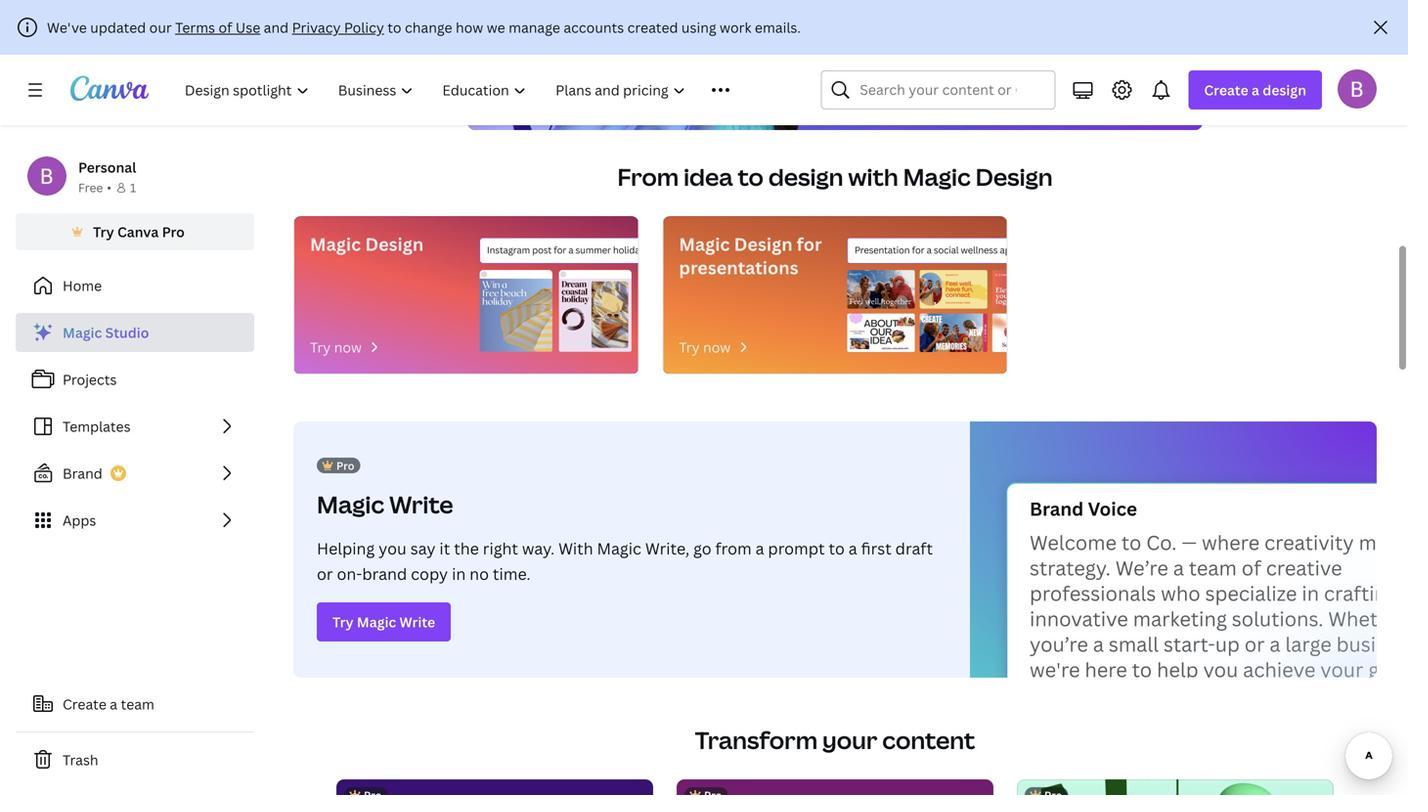 Task type: locate. For each thing, give the bounding box(es) containing it.
helping you say it the right way. with magic write, go from a prompt to a first draft or on-brand copy in no time.
[[317, 538, 933, 584]]

home link
[[16, 266, 254, 305]]

now for magic design
[[334, 338, 362, 356]]

1 now from the left
[[334, 338, 362, 356]]

try canva pro button
[[16, 213, 254, 250]]

0 horizontal spatial design
[[365, 232, 424, 256]]

1 horizontal spatial design
[[734, 232, 793, 256]]

a
[[1252, 81, 1260, 99], [756, 538, 764, 559], [849, 538, 857, 559], [110, 695, 117, 713]]

a inside dropdown button
[[1252, 81, 1260, 99]]

create for create a design
[[1204, 81, 1249, 99]]

to right the policy
[[388, 18, 402, 37]]

1 horizontal spatial now
[[703, 338, 731, 356]]

•
[[107, 179, 111, 196]]

create a team
[[63, 695, 154, 713]]

None search field
[[821, 70, 1056, 110]]

1 vertical spatial design
[[769, 161, 844, 193]]

1 vertical spatial pro
[[336, 458, 355, 473]]

accounts
[[564, 18, 624, 37]]

write down copy
[[400, 613, 435, 631]]

a inside "button"
[[110, 695, 117, 713]]

design left with
[[769, 161, 844, 193]]

updated
[[90, 18, 146, 37]]

try
[[93, 223, 114, 241], [310, 338, 331, 356], [679, 338, 700, 356], [333, 613, 354, 631]]

go
[[693, 538, 712, 559]]

design
[[1263, 81, 1307, 99], [769, 161, 844, 193]]

try now for magic design for presentations
[[679, 338, 731, 356]]

0 horizontal spatial now
[[334, 338, 362, 356]]

free
[[78, 179, 103, 196]]

idea
[[684, 161, 733, 193]]

trash link
[[16, 740, 254, 779]]

helping
[[317, 538, 375, 559]]

0 horizontal spatial to
[[388, 18, 402, 37]]

we
[[487, 18, 505, 37]]

create a design
[[1204, 81, 1307, 99]]

the
[[454, 538, 479, 559]]

top level navigation element
[[172, 70, 774, 110], [172, 70, 774, 110]]

say
[[410, 538, 436, 559]]

templates
[[63, 417, 131, 436]]

1 horizontal spatial create
[[1204, 81, 1249, 99]]

1 vertical spatial write
[[400, 613, 435, 631]]

no
[[470, 563, 489, 584]]

0 horizontal spatial create
[[63, 695, 106, 713]]

pro up magic write
[[336, 458, 355, 473]]

pro
[[162, 223, 185, 241], [336, 458, 355, 473]]

create for create a team
[[63, 695, 106, 713]]

design left bob builder image
[[1263, 81, 1307, 99]]

create inside dropdown button
[[1204, 81, 1249, 99]]

to
[[388, 18, 402, 37], [738, 161, 764, 193], [829, 538, 845, 559]]

try magic write button
[[317, 602, 451, 642]]

0 vertical spatial to
[[388, 18, 402, 37]]

list
[[16, 313, 254, 540]]

write up say
[[389, 489, 453, 520]]

it
[[440, 538, 450, 559]]

create a design button
[[1189, 70, 1322, 110]]

from
[[618, 161, 679, 193]]

1 horizontal spatial try now
[[679, 338, 731, 356]]

we've updated our terms of use and privacy policy to change how we manage accounts created using work emails.
[[47, 18, 801, 37]]

team
[[121, 695, 154, 713]]

pro right "canva" at the left top
[[162, 223, 185, 241]]

to right idea
[[738, 161, 764, 193]]

privacy
[[292, 18, 341, 37]]

to inside helping you say it the right way. with magic write, go from a prompt to a first draft or on-brand copy in no time.
[[829, 538, 845, 559]]

magic write
[[317, 489, 453, 520]]

1 vertical spatial to
[[738, 161, 764, 193]]

magic
[[903, 161, 971, 193], [310, 232, 361, 256], [679, 232, 730, 256], [63, 323, 102, 342], [317, 489, 384, 520], [597, 538, 641, 559], [357, 613, 396, 631]]

of
[[219, 18, 232, 37]]

use
[[236, 18, 260, 37]]

create
[[1204, 81, 1249, 99], [63, 695, 106, 713]]

right
[[483, 538, 518, 559]]

design inside magic design for presentations
[[734, 232, 793, 256]]

try now
[[310, 338, 362, 356], [679, 338, 731, 356]]

design
[[976, 161, 1053, 193], [365, 232, 424, 256], [734, 232, 793, 256]]

write
[[389, 489, 453, 520], [400, 613, 435, 631]]

0 vertical spatial create
[[1204, 81, 1249, 99]]

Search search field
[[860, 71, 1017, 109]]

2 horizontal spatial to
[[829, 538, 845, 559]]

1 horizontal spatial design
[[1263, 81, 1307, 99]]

on-
[[337, 563, 362, 584]]

time.
[[493, 563, 531, 584]]

canva
[[117, 223, 159, 241]]

1 vertical spatial create
[[63, 695, 106, 713]]

brand
[[63, 464, 102, 483]]

0 horizontal spatial pro
[[162, 223, 185, 241]]

draft
[[896, 538, 933, 559]]

or
[[317, 563, 333, 584]]

emails.
[[755, 18, 801, 37]]

create inside "button"
[[63, 695, 106, 713]]

2 vertical spatial to
[[829, 538, 845, 559]]

studio
[[105, 323, 149, 342]]

magic inside button
[[357, 613, 396, 631]]

2 now from the left
[[703, 338, 731, 356]]

list containing magic studio
[[16, 313, 254, 540]]

0 vertical spatial pro
[[162, 223, 185, 241]]

0 horizontal spatial try now
[[310, 338, 362, 356]]

1 try now from the left
[[310, 338, 362, 356]]

to left first
[[829, 538, 845, 559]]

design inside dropdown button
[[1263, 81, 1307, 99]]

now
[[334, 338, 362, 356], [703, 338, 731, 356]]

1 horizontal spatial pro
[[336, 458, 355, 473]]

1 horizontal spatial to
[[738, 161, 764, 193]]

0 vertical spatial design
[[1263, 81, 1307, 99]]

2 try now from the left
[[679, 338, 731, 356]]

projects
[[63, 370, 117, 389]]



Task type: vqa. For each thing, say whether or not it's contained in the screenshot.
Use
yes



Task type: describe. For each thing, give the bounding box(es) containing it.
transform
[[695, 724, 818, 756]]

0 vertical spatial write
[[389, 489, 453, 520]]

for
[[797, 232, 822, 256]]

personal
[[78, 158, 136, 177]]

magic studio
[[63, 323, 149, 342]]

how
[[456, 18, 483, 37]]

using
[[682, 18, 717, 37]]

try now for magic design
[[310, 338, 362, 356]]

your
[[823, 724, 878, 756]]

projects link
[[16, 360, 254, 399]]

magic inside "link"
[[63, 323, 102, 342]]

design for magic design for presentations
[[734, 232, 793, 256]]

pro inside button
[[162, 223, 185, 241]]

try magic write
[[333, 613, 435, 631]]

1
[[130, 179, 136, 196]]

now for magic design for presentations
[[703, 338, 731, 356]]

you
[[379, 538, 407, 559]]

2 horizontal spatial design
[[976, 161, 1053, 193]]

magic design
[[310, 232, 424, 256]]

try canva pro
[[93, 223, 185, 241]]

0 horizontal spatial design
[[769, 161, 844, 193]]

with
[[559, 538, 593, 559]]

and
[[264, 18, 289, 37]]

change
[[405, 18, 452, 37]]

work
[[720, 18, 752, 37]]

with
[[848, 161, 899, 193]]

trash
[[63, 751, 98, 769]]

write inside button
[[400, 613, 435, 631]]

write,
[[645, 538, 690, 559]]

templates link
[[16, 407, 254, 446]]

terms
[[175, 18, 215, 37]]

terms of use link
[[175, 18, 260, 37]]

from
[[715, 538, 752, 559]]

apps
[[63, 511, 96, 530]]

created
[[628, 18, 678, 37]]

magic inside magic design for presentations
[[679, 232, 730, 256]]

transform your content
[[695, 724, 975, 756]]

home
[[63, 276, 102, 295]]

we've
[[47, 18, 87, 37]]

prompt
[[768, 538, 825, 559]]

brand link
[[16, 454, 254, 493]]

manage
[[509, 18, 560, 37]]

our
[[149, 18, 172, 37]]

privacy policy link
[[292, 18, 384, 37]]

apps link
[[16, 501, 254, 540]]

brand
[[362, 563, 407, 584]]

free •
[[78, 179, 111, 196]]

in
[[452, 563, 466, 584]]

magic studio link
[[16, 313, 254, 352]]

bob builder image
[[1338, 69, 1377, 108]]

way.
[[522, 538, 555, 559]]

magic design for presentations
[[679, 232, 822, 280]]

presentations
[[679, 256, 799, 280]]

policy
[[344, 18, 384, 37]]

first
[[861, 538, 892, 559]]

create a team button
[[16, 685, 254, 724]]

content
[[882, 724, 975, 756]]

design for magic design
[[365, 232, 424, 256]]

from idea to design with magic design
[[618, 161, 1053, 193]]

copy
[[411, 563, 448, 584]]

magic inside helping you say it the right way. with magic write, go from a prompt to a first draft or on-brand copy in no time.
[[597, 538, 641, 559]]



